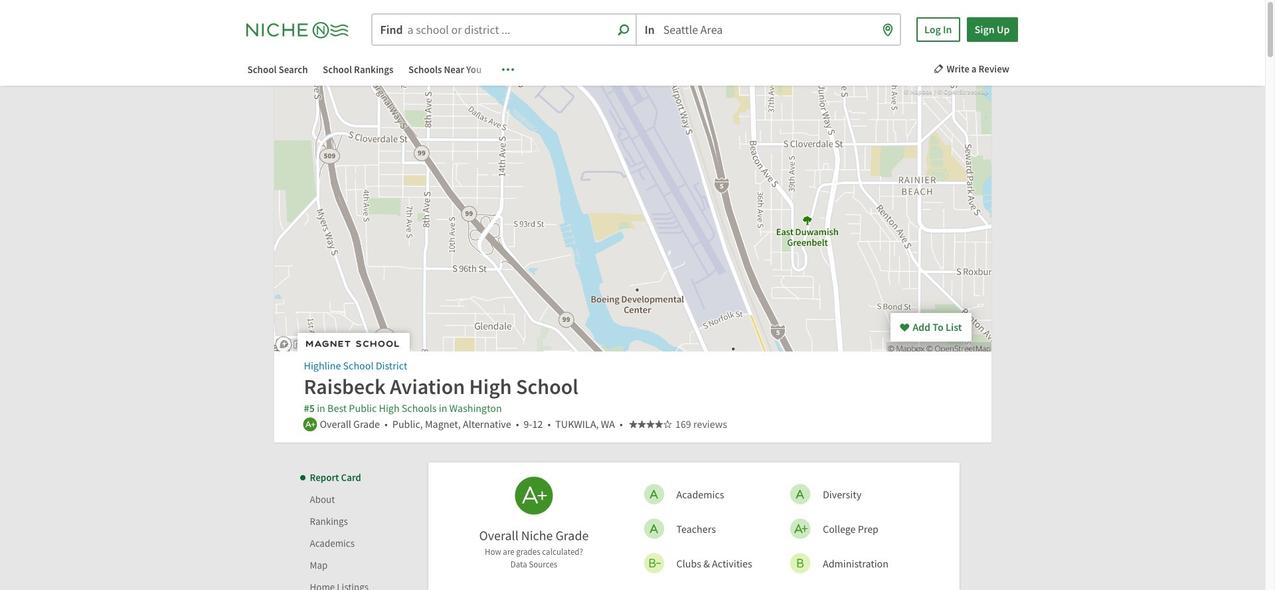 Task type: describe. For each thing, give the bounding box(es) containing it.
pencil image
[[934, 64, 944, 74]]

niche home image
[[246, 18, 359, 41]]

meatball image
[[502, 63, 514, 75]]

Seattle Area text field
[[637, 15, 900, 45]]

profile header image
[[274, 86, 992, 351]]



Task type: vqa. For each thing, say whether or not it's contained in the screenshot.
first gallery image from the bottom
no



Task type: locate. For each thing, give the bounding box(es) containing it.
report card element
[[306, 462, 960, 590]]

banner links element
[[234, 61, 520, 79]]

a school or district ... text field
[[372, 15, 636, 45]]



